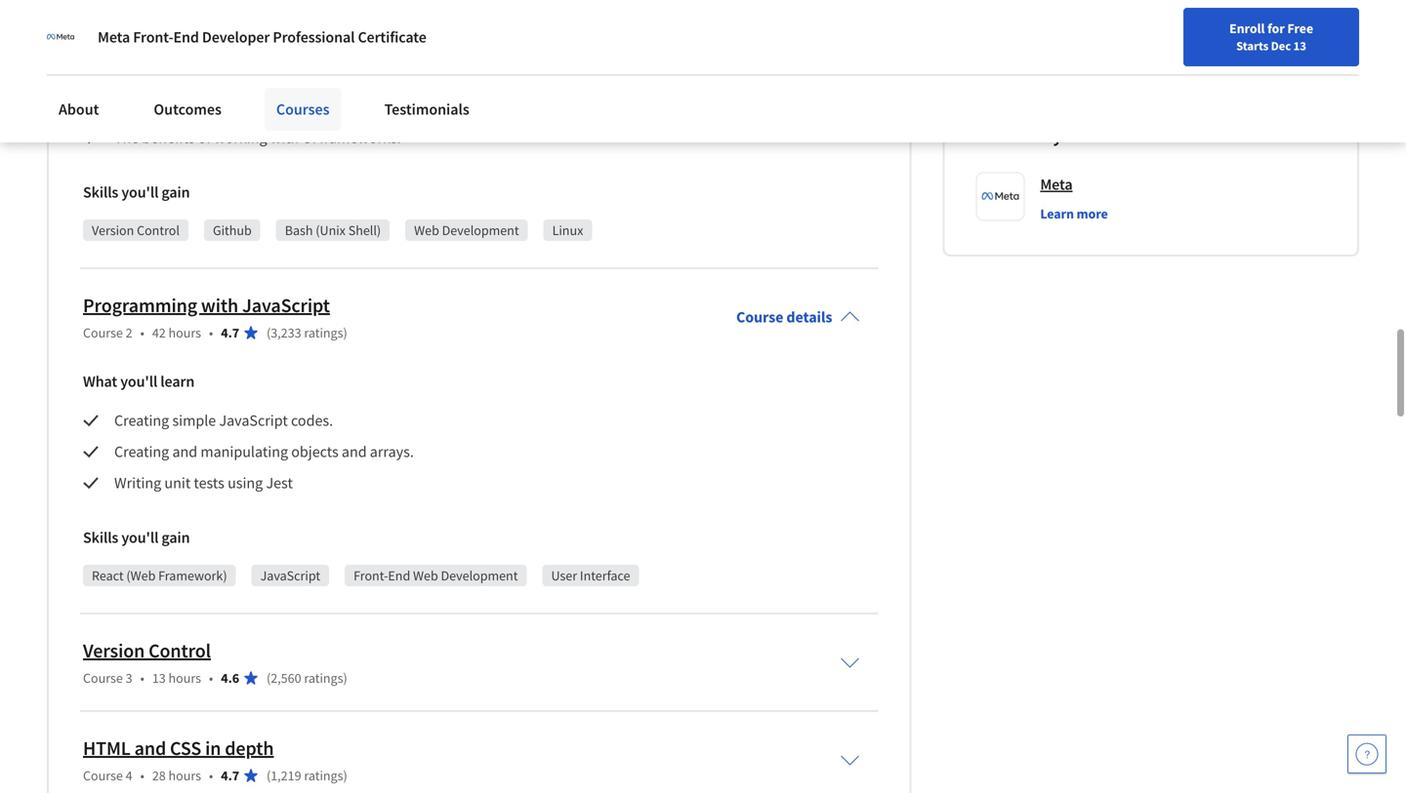 Task type: locate. For each thing, give the bounding box(es) containing it.
html up 4
[[83, 737, 131, 761]]

• left 4.6
[[209, 670, 213, 687]]

4.7
[[221, 324, 239, 342], [221, 768, 239, 785]]

1 what from the top
[[83, 26, 117, 46]]

programming with javascript link
[[83, 293, 330, 318]]

0 horizontal spatial end
[[173, 27, 199, 47]]

course
[[736, 308, 784, 327], [83, 324, 123, 342], [83, 670, 123, 687], [83, 768, 123, 785]]

what down 'course 2 • 42 hours •'
[[83, 372, 117, 392]]

end, down certificate
[[354, 65, 383, 85]]

developers.
[[477, 65, 553, 85]]

42
[[152, 324, 166, 342]]

(
[[267, 324, 271, 342], [267, 670, 271, 687], [267, 768, 271, 785]]

3 ) from the top
[[343, 768, 347, 785]]

( 1,219 ratings )
[[267, 768, 347, 785]]

skills down the
[[83, 183, 118, 202]]

0 vertical spatial ratings
[[304, 324, 343, 342]]

) right 3,233
[[343, 324, 347, 342]]

584,234
[[1127, 52, 1171, 70]]

user interface
[[551, 567, 630, 585]]

skills for writing unit tests using jest
[[83, 528, 118, 548]]

gain down benefits
[[162, 183, 190, 202]]

None search field
[[278, 12, 601, 51]]

and left full-
[[386, 65, 411, 85]]

2 vertical spatial hours
[[168, 768, 201, 785]]

what right meta 'icon'
[[83, 26, 117, 46]]

of
[[198, 128, 211, 147]]

tests
[[194, 474, 224, 493]]

1 vertical spatial (
[[267, 670, 271, 687]]

control left github
[[137, 222, 180, 239]]

gain for unit
[[162, 528, 190, 548]]

skills you'll gain for writing
[[83, 528, 190, 548]]

1 skills from the top
[[83, 183, 118, 202]]

course left 4
[[83, 768, 123, 785]]

2 creating from the top
[[114, 442, 169, 462]]

•
[[140, 324, 144, 342], [209, 324, 213, 342], [140, 670, 144, 687], [209, 670, 213, 687], [140, 768, 144, 785], [209, 768, 213, 785]]

1 vertical spatial html
[[83, 737, 131, 761]]

end, up courses
[[286, 65, 315, 85]]

creating simple javascript codes.
[[114, 411, 333, 431]]

( 2,560 ratings )
[[267, 670, 347, 687]]

and left arrays.
[[342, 442, 367, 462]]

and up course 4 • 28 hours •
[[134, 737, 166, 761]]

1 vertical spatial meta
[[1040, 175, 1073, 194]]

1 vertical spatial skills
[[83, 528, 118, 548]]

0 vertical spatial with
[[295, 97, 324, 116]]

learn
[[160, 26, 195, 46], [160, 372, 195, 392]]

skills up react
[[83, 528, 118, 548]]

outcomes
[[154, 100, 222, 119]]

hours for with
[[168, 324, 201, 342]]

stack
[[440, 65, 474, 85]]

1 gain from the top
[[162, 183, 190, 202]]

development left linux
[[442, 222, 519, 239]]

0 vertical spatial meta
[[98, 27, 130, 47]]

2 skills you'll gain from the top
[[83, 528, 190, 548]]

1 vertical spatial web
[[413, 567, 438, 585]]

course inside dropdown button
[[736, 308, 784, 327]]

you'll
[[120, 26, 157, 46], [121, 183, 159, 202], [120, 372, 157, 392], [121, 528, 159, 548]]

working
[[214, 128, 267, 147]]

javascript
[[242, 293, 330, 318], [219, 411, 288, 431], [260, 567, 320, 585]]

you'll up distinguish
[[120, 26, 157, 46]]

css
[[170, 737, 201, 761]]

ratings right 1,219
[[304, 768, 343, 785]]

course left details
[[736, 308, 784, 327]]

skills
[[83, 183, 118, 202], [83, 528, 118, 548]]

1 vertical spatial )
[[343, 670, 347, 687]]

0 vertical spatial gain
[[162, 183, 190, 202]]

skills you'll gain up (web
[[83, 528, 190, 548]]

0 vertical spatial creating
[[114, 411, 169, 431]]

0 vertical spatial hours
[[168, 324, 201, 342]]

version up programming on the top left of the page
[[92, 222, 134, 239]]

0 vertical spatial skills you'll gain
[[83, 183, 190, 202]]

1 vertical spatial javascript
[[219, 411, 288, 431]]

4.7 for javascript
[[221, 324, 239, 342]]

details
[[787, 308, 832, 327]]

javascript for with
[[242, 293, 330, 318]]

hours left 4.6
[[168, 670, 201, 687]]

gain up react (web framework)
[[162, 528, 190, 548]]

0 vertical spatial html
[[327, 97, 364, 116]]

1 vertical spatial what
[[83, 372, 117, 392]]

13 down version control link
[[152, 670, 166, 687]]

2 vertical spatial ratings
[[304, 768, 343, 785]]

hours right the 42
[[168, 324, 201, 342]]

control
[[137, 222, 180, 239], [149, 639, 211, 664]]

2 what you'll learn from the top
[[83, 372, 195, 392]]

meta up distinguish
[[98, 27, 130, 47]]

1 what you'll learn from the top
[[83, 26, 195, 46]]

1 vertical spatial front-
[[354, 567, 388, 585]]

0 horizontal spatial front-
[[133, 27, 173, 47]]

html down back-
[[327, 97, 364, 116]]

1 ( from the top
[[267, 324, 271, 342]]

1 vertical spatial control
[[149, 639, 211, 664]]

javascript up "manipulating"
[[219, 411, 288, 431]]

with left ui
[[270, 128, 299, 147]]

0 horizontal spatial html
[[83, 737, 131, 761]]

1 ratings from the top
[[304, 324, 343, 342]]

( 3,233 ratings )
[[267, 324, 347, 342]]

28
[[152, 768, 166, 785]]

2 gain from the top
[[162, 528, 190, 548]]

2 hours from the top
[[168, 670, 201, 687]]

( down depth at the left
[[267, 768, 271, 785]]

what you'll learn down 'course 2 • 42 hours •'
[[83, 372, 195, 392]]

0 vertical spatial version
[[92, 222, 134, 239]]

javascript up 3,233
[[242, 293, 330, 318]]

development left user at the left bottom of page
[[441, 567, 518, 585]]

learn more button
[[1040, 204, 1108, 224]]

3 hours from the top
[[168, 768, 201, 785]]

benefits
[[142, 128, 195, 147]]

0 vertical spatial what you'll learn
[[83, 26, 195, 46]]

13 inside enroll for free starts dec 13
[[1294, 38, 1307, 54]]

creating for creating simple javascript codes.
[[114, 411, 169, 431]]

end,
[[286, 65, 315, 85], [354, 65, 383, 85]]

0 vertical spatial )
[[343, 324, 347, 342]]

learn up simple
[[160, 372, 195, 392]]

1 skills you'll gain from the top
[[83, 183, 190, 202]]

version control up programming on the top left of the page
[[92, 222, 180, 239]]

( right 4.6
[[267, 670, 271, 687]]

and
[[386, 65, 411, 85], [160, 97, 185, 116], [367, 97, 393, 116], [172, 442, 197, 462], [342, 442, 367, 462], [134, 737, 166, 761]]

testimonials
[[384, 100, 469, 119]]

1 learn from the top
[[160, 26, 195, 46]]

0 vertical spatial what
[[83, 26, 117, 46]]

course for version control
[[83, 670, 123, 687]]

2 ( from the top
[[267, 670, 271, 687]]

what for creating simple javascript codes.
[[83, 372, 117, 392]]

ratings
[[304, 324, 343, 342], [304, 670, 343, 687], [304, 768, 343, 785]]

0 vertical spatial end
[[173, 27, 199, 47]]

free
[[1287, 20, 1313, 37]]

0 horizontal spatial 13
[[152, 670, 166, 687]]

version control
[[92, 222, 180, 239], [83, 639, 211, 664]]

learn up distinguish
[[160, 26, 195, 46]]

( for programming with javascript
[[267, 324, 271, 342]]

writing unit tests using jest
[[114, 474, 296, 493]]

2 learn from the top
[[160, 372, 195, 392]]

course details
[[736, 308, 832, 327]]

version
[[92, 222, 134, 239], [83, 639, 145, 664]]

1 horizontal spatial end,
[[354, 65, 383, 85]]

4
[[126, 768, 132, 785]]

4.7 down in
[[221, 768, 239, 785]]

1 horizontal spatial html
[[327, 97, 364, 116]]

0 vertical spatial skills
[[83, 183, 118, 202]]

0 horizontal spatial end,
[[286, 65, 315, 85]]

developer
[[202, 27, 270, 47]]

coursera image
[[23, 16, 147, 47]]

simple
[[172, 411, 216, 431]]

( for version control
[[267, 670, 271, 687]]

version control up course 3 • 13 hours •
[[83, 639, 211, 664]]

ratings right 3,233
[[304, 324, 343, 342]]

creating up 'writing'
[[114, 442, 169, 462]]

) right 2,560
[[343, 670, 347, 687]]

0 vertical spatial 4.7
[[221, 324, 239, 342]]

2 4.7 from the top
[[221, 768, 239, 785]]

with down github
[[201, 293, 238, 318]]

2 vertical spatial (
[[267, 768, 271, 785]]

web
[[414, 222, 439, 239], [413, 567, 438, 585]]

what you'll learn for creating simple javascript codes.
[[83, 372, 195, 392]]

learn
[[1040, 205, 1074, 223]]

between
[[190, 65, 247, 85]]

with up ui
[[295, 97, 324, 116]]

1 end, from the left
[[286, 65, 315, 85]]

• down 'programming with javascript' link
[[209, 324, 213, 342]]

a
[[221, 97, 229, 116]]

help center image
[[1355, 743, 1379, 767]]

css.
[[396, 97, 425, 116]]

3 ( from the top
[[267, 768, 271, 785]]

development
[[442, 222, 519, 239], [441, 567, 518, 585]]

1 vertical spatial version control
[[83, 639, 211, 664]]

react (web framework)
[[92, 567, 227, 585]]

ui
[[302, 128, 316, 147]]

( down programming with javascript
[[267, 324, 271, 342]]

0 vertical spatial javascript
[[242, 293, 330, 318]]

with
[[295, 97, 324, 116], [270, 128, 299, 147], [201, 293, 238, 318]]

course left 3
[[83, 670, 123, 687]]

end
[[173, 27, 199, 47], [388, 567, 410, 585]]

front-end web development
[[354, 567, 518, 585]]

depth
[[225, 737, 274, 761]]

0 horizontal spatial meta
[[98, 27, 130, 47]]

version up 3
[[83, 639, 145, 664]]

1 vertical spatial 4.7
[[221, 768, 239, 785]]

dec
[[1271, 38, 1291, 54]]

0 vertical spatial (
[[267, 324, 271, 342]]

show notifications image
[[1179, 24, 1203, 48]]

4.7 down programming with javascript
[[221, 324, 239, 342]]

what
[[83, 26, 117, 46], [83, 372, 117, 392]]

1 vertical spatial 13
[[152, 670, 166, 687]]

control up course 3 • 13 hours •
[[149, 639, 211, 664]]

1 horizontal spatial meta
[[1040, 175, 1073, 194]]

skills you'll gain down the
[[83, 183, 190, 202]]

2 what from the top
[[83, 372, 117, 392]]

hours right '28'
[[168, 768, 201, 785]]

2 skills from the top
[[83, 528, 118, 548]]

ratings right 2,560
[[304, 670, 343, 687]]

2 ratings from the top
[[304, 670, 343, 687]]

2 ) from the top
[[343, 670, 347, 687]]

2 vertical spatial javascript
[[260, 567, 320, 585]]

programming with javascript
[[83, 293, 330, 318]]

)
[[343, 324, 347, 342], [343, 670, 347, 687], [343, 768, 347, 785]]

0 vertical spatial control
[[137, 222, 180, 239]]

1 horizontal spatial 13
[[1294, 38, 1307, 54]]

0 vertical spatial 13
[[1294, 38, 1307, 54]]

creating and manipulating objects and arrays.
[[114, 442, 414, 462]]

2
[[126, 324, 132, 342]]

creating left simple
[[114, 411, 169, 431]]

1 vertical spatial what you'll learn
[[83, 372, 195, 392]]

meta up learn
[[1040, 175, 1073, 194]]

course 4 • 28 hours •
[[83, 768, 213, 785]]

0 vertical spatial learn
[[160, 26, 195, 46]]

1 vertical spatial creating
[[114, 442, 169, 462]]

1 vertical spatial gain
[[162, 528, 190, 548]]

1 vertical spatial end
[[388, 567, 410, 585]]

framework)
[[158, 567, 227, 585]]

1 vertical spatial skills you'll gain
[[83, 528, 190, 548]]

1 hours from the top
[[168, 324, 201, 342]]

2 vertical spatial )
[[343, 768, 347, 785]]

learn for distinguish
[[160, 26, 195, 46]]

meta for meta front-end developer professional certificate
[[98, 27, 130, 47]]

4.7 for css
[[221, 768, 239, 785]]

you'll up (web
[[121, 528, 159, 548]]

0 vertical spatial version control
[[92, 222, 180, 239]]

javascript down "jest"
[[260, 567, 320, 585]]

1 vertical spatial ratings
[[304, 670, 343, 687]]

1 ) from the top
[[343, 324, 347, 342]]

gain
[[162, 183, 190, 202], [162, 528, 190, 548]]

1 horizontal spatial front-
[[354, 567, 388, 585]]

1 vertical spatial learn
[[160, 372, 195, 392]]

enroll for free starts dec 13
[[1230, 20, 1313, 54]]

courses
[[276, 100, 330, 119]]

(unix
[[316, 222, 346, 239]]

course left 2
[[83, 324, 123, 342]]

0 vertical spatial web
[[414, 222, 439, 239]]

13 down free
[[1294, 38, 1307, 54]]

3 ratings from the top
[[304, 768, 343, 785]]

1 4.7 from the top
[[221, 324, 239, 342]]

1 vertical spatial version
[[83, 639, 145, 664]]

) right 1,219
[[343, 768, 347, 785]]

what you'll learn up distinguish
[[83, 26, 195, 46]]

menu item
[[1033, 20, 1159, 83]]

javascript for simple
[[219, 411, 288, 431]]

course details button
[[721, 280, 875, 354]]

1 creating from the top
[[114, 411, 169, 431]]

html
[[327, 97, 364, 116], [83, 737, 131, 761]]

1 vertical spatial hours
[[168, 670, 201, 687]]

) for programming with javascript
[[343, 324, 347, 342]]

what you'll learn
[[83, 26, 195, 46], [83, 372, 195, 392]]



Task type: describe. For each thing, give the bounding box(es) containing it.
course for programming with javascript
[[83, 324, 123, 342]]

arrays.
[[370, 442, 414, 462]]

webpage
[[232, 97, 292, 116]]

) for html and css in depth
[[343, 768, 347, 785]]

create and style a webpage with html and css.
[[114, 97, 425, 116]]

learn more
[[1040, 205, 1108, 223]]

html and css in depth
[[83, 737, 274, 761]]

interface
[[580, 567, 630, 585]]

enroll
[[1230, 20, 1265, 37]]

ratings for html and css in depth
[[304, 768, 343, 785]]

web development
[[414, 222, 519, 239]]

what for distinguish between front-end, back-end, and full-stack developers.
[[83, 26, 117, 46]]

in
[[205, 737, 221, 761]]

what you'll learn for distinguish between front-end, back-end, and full-stack developers.
[[83, 26, 195, 46]]

) for version control
[[343, 670, 347, 687]]

and up unit
[[172, 442, 197, 462]]

3
[[126, 670, 132, 687]]

1 vertical spatial with
[[270, 128, 299, 147]]

• right 3
[[140, 670, 144, 687]]

ratings for version control
[[304, 670, 343, 687]]

back-
[[318, 65, 354, 85]]

0 vertical spatial front-
[[133, 27, 173, 47]]

• right 4
[[140, 768, 144, 785]]

the
[[114, 128, 139, 147]]

• down in
[[209, 768, 213, 785]]

distinguish
[[114, 65, 187, 85]]

objects
[[291, 442, 339, 462]]

shell)
[[348, 222, 381, 239]]

writing
[[114, 474, 161, 493]]

the benefits of working with ui frameworks.
[[114, 128, 401, 147]]

full-
[[414, 65, 440, 85]]

hours for control
[[168, 670, 201, 687]]

programming
[[83, 293, 197, 318]]

github
[[213, 222, 252, 239]]

meta image
[[47, 23, 74, 51]]

course 2 • 42 hours •
[[83, 324, 213, 342]]

4.6
[[221, 670, 239, 687]]

meta link
[[1040, 172, 1073, 196]]

about link
[[47, 88, 111, 131]]

codes.
[[291, 411, 333, 431]]

user
[[551, 567, 577, 585]]

style
[[188, 97, 218, 116]]

frameworks.
[[320, 128, 401, 147]]

(web
[[126, 567, 156, 585]]

jest
[[266, 474, 293, 493]]

offered
[[976, 123, 1039, 147]]

and left style
[[160, 97, 185, 116]]

meta for meta
[[1040, 175, 1073, 194]]

manipulating
[[201, 442, 288, 462]]

bash (unix shell)
[[285, 222, 381, 239]]

course 3 • 13 hours •
[[83, 670, 213, 687]]

course for html and css in depth
[[83, 768, 123, 785]]

2 end, from the left
[[354, 65, 383, 85]]

skills you'll gain for the
[[83, 183, 190, 202]]

• right 2
[[140, 324, 144, 342]]

bash
[[285, 222, 313, 239]]

about
[[59, 100, 99, 119]]

starts
[[1236, 38, 1269, 54]]

outcomes link
[[142, 88, 233, 131]]

by
[[1042, 123, 1063, 147]]

you'll down the
[[121, 183, 159, 202]]

1 vertical spatial development
[[441, 567, 518, 585]]

you'll down 'course 2 • 42 hours •'
[[120, 372, 157, 392]]

2,560
[[271, 670, 301, 687]]

( for html and css in depth
[[267, 768, 271, 785]]

1,219
[[271, 768, 301, 785]]

2 vertical spatial with
[[201, 293, 238, 318]]

ratings for programming with javascript
[[304, 324, 343, 342]]

courses link
[[265, 88, 341, 131]]

for
[[1268, 20, 1285, 37]]

learners
[[1174, 52, 1220, 70]]

unit
[[164, 474, 191, 493]]

meta front-end developer professional certificate
[[98, 27, 427, 47]]

distinguish between front-end, back-end, and full-stack developers.
[[114, 65, 553, 85]]

hours for and
[[168, 768, 201, 785]]

offered by
[[976, 123, 1063, 147]]

and left the "css."
[[367, 97, 393, 116]]

3,233
[[271, 324, 301, 342]]

1 horizontal spatial end
[[388, 567, 410, 585]]

professional
[[273, 27, 355, 47]]

more
[[1077, 205, 1108, 223]]

skills for the benefits of working with ui frameworks.
[[83, 183, 118, 202]]

creating for creating and manipulating objects and arrays.
[[114, 442, 169, 462]]

react
[[92, 567, 124, 585]]

0 vertical spatial development
[[442, 222, 519, 239]]

testimonials link
[[373, 88, 481, 131]]

gain for benefits
[[162, 183, 190, 202]]

front-
[[250, 65, 286, 85]]

584,234 learners
[[1127, 52, 1220, 70]]

learn for creating
[[160, 372, 195, 392]]

using
[[228, 474, 263, 493]]

certificate
[[358, 27, 427, 47]]

version control link
[[83, 639, 211, 664]]

linux
[[552, 222, 583, 239]]



Task type: vqa. For each thing, say whether or not it's contained in the screenshot.
Connect
no



